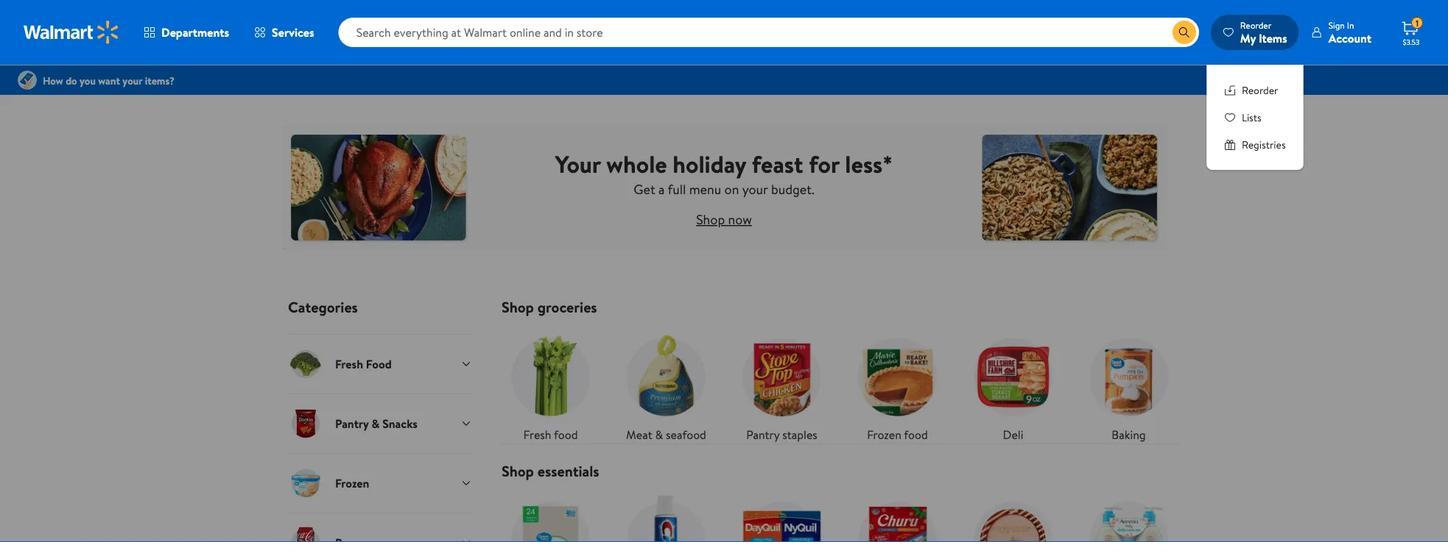 Task type: describe. For each thing, give the bounding box(es) containing it.
for
[[809, 148, 840, 180]]

meat & seafood link
[[617, 329, 715, 444]]

a
[[659, 180, 665, 199]]

clear search field text image
[[1155, 27, 1167, 38]]

do
[[66, 73, 77, 87]]

registries link
[[1224, 137, 1286, 152]]

how
[[43, 73, 63, 87]]

your
[[555, 148, 601, 180]]

fresh
[[523, 427, 551, 443]]

in
[[1347, 19, 1354, 31]]

deli
[[1003, 427, 1023, 443]]

items
[[1259, 30, 1287, 46]]

menu
[[689, 180, 721, 199]]

banner title icon image
[[18, 71, 37, 90]]

sign in account
[[1329, 19, 1372, 46]]

items?
[[145, 73, 175, 87]]

reorder my items
[[1240, 19, 1287, 46]]

sign
[[1329, 19, 1345, 31]]

feast
[[752, 148, 803, 180]]

frozen food
[[867, 427, 928, 443]]

on
[[725, 180, 739, 199]]

get
[[634, 180, 655, 199]]

budget.
[[771, 180, 815, 199]]

reorder link
[[1224, 83, 1286, 98]]

categories
[[288, 297, 358, 318]]

shop groceries
[[502, 297, 597, 318]]

shop for shop groceries
[[502, 297, 534, 318]]

pantry
[[746, 427, 780, 443]]

how do you want your items?
[[43, 73, 175, 87]]

baking
[[1112, 427, 1146, 443]]

frozen
[[867, 427, 902, 443]]

full
[[668, 180, 686, 199]]

&
[[655, 427, 663, 443]]

pantry staples
[[746, 427, 818, 443]]

groceries
[[538, 297, 597, 318]]

reorder for reorder
[[1242, 83, 1278, 97]]

shop for shop essentials
[[502, 462, 534, 482]]

food for frozen food
[[904, 427, 928, 443]]

seafood
[[666, 427, 706, 443]]

essentials
[[538, 462, 599, 482]]

your whole holiday feast for less. get a full menu on your budget. shop now. image
[[282, 124, 1166, 251]]

reorder for reorder my items
[[1240, 19, 1272, 31]]

shop now
[[696, 211, 752, 229]]

pantry staples link
[[733, 329, 831, 444]]

fresh food link
[[502, 329, 600, 444]]

meat
[[626, 427, 652, 443]]

your whole holiday feast for less* get a full menu on your budget.
[[555, 148, 893, 199]]



Task type: locate. For each thing, give the bounding box(es) containing it.
now
[[728, 211, 752, 229]]

reorder up reorder 'link'
[[1240, 19, 1272, 31]]

food for fresh food
[[554, 427, 578, 443]]

0 horizontal spatial food
[[554, 427, 578, 443]]

reorder inside 'link'
[[1242, 83, 1278, 97]]

your
[[123, 73, 142, 87], [742, 180, 768, 199]]

1 vertical spatial shop
[[502, 297, 534, 318]]

my
[[1240, 30, 1256, 46]]

1 horizontal spatial your
[[742, 180, 768, 199]]

shop left now
[[696, 211, 725, 229]]

frozen food link
[[849, 329, 947, 444]]

reorder
[[1240, 19, 1272, 31], [1242, 83, 1278, 97]]

fresh food
[[523, 427, 578, 443]]

1
[[1416, 17, 1419, 29]]

1 vertical spatial reorder
[[1242, 83, 1278, 97]]

0 vertical spatial your
[[123, 73, 142, 87]]

shop left "groceries"
[[502, 297, 534, 318]]

you
[[80, 73, 96, 87]]

walmart image
[[24, 21, 119, 44]]

1 vertical spatial your
[[742, 180, 768, 199]]

account
[[1329, 30, 1372, 46]]

reorder inside reorder my items
[[1240, 19, 1272, 31]]

deli link
[[964, 329, 1062, 444]]

registries
[[1242, 137, 1286, 152]]

2 vertical spatial shop
[[502, 462, 534, 482]]

$3.53
[[1403, 37, 1420, 47]]

shop now link
[[696, 211, 752, 229]]

1 food from the left
[[554, 427, 578, 443]]

2 list from the top
[[493, 481, 1187, 543]]

0 vertical spatial list
[[493, 317, 1187, 444]]

Search search field
[[339, 18, 1199, 47]]

baking link
[[1080, 329, 1178, 444]]

0 vertical spatial reorder
[[1240, 19, 1272, 31]]

shop essentials
[[502, 462, 599, 482]]

services button
[[242, 15, 327, 50]]

shop down fresh
[[502, 462, 534, 482]]

services
[[272, 24, 314, 41]]

shop for shop now
[[696, 211, 725, 229]]

list containing fresh food
[[493, 317, 1187, 444]]

1 vertical spatial list
[[493, 481, 1187, 543]]

1 list from the top
[[493, 317, 1187, 444]]

list
[[493, 317, 1187, 444], [493, 481, 1187, 543]]

departments
[[161, 24, 229, 41]]

food right fresh
[[554, 427, 578, 443]]

0 vertical spatial shop
[[696, 211, 725, 229]]

shop
[[696, 211, 725, 229], [502, 297, 534, 318], [502, 462, 534, 482]]

less*
[[845, 148, 893, 180]]

your right on
[[742, 180, 768, 199]]

list for shop groceries
[[493, 317, 1187, 444]]

1 horizontal spatial food
[[904, 427, 928, 443]]

2 food from the left
[[904, 427, 928, 443]]

staples
[[783, 427, 818, 443]]

want
[[98, 73, 120, 87]]

Walmart Site-Wide search field
[[339, 18, 1199, 47]]

food
[[554, 427, 578, 443], [904, 427, 928, 443]]

0 horizontal spatial your
[[123, 73, 142, 87]]

food inside 'link'
[[554, 427, 578, 443]]

list for shop essentials
[[493, 481, 1187, 543]]

food right frozen
[[904, 427, 928, 443]]

holiday
[[673, 148, 746, 180]]

whole
[[606, 148, 667, 180]]

departments button
[[131, 15, 242, 50]]

your right want
[[123, 73, 142, 87]]

your inside your whole holiday feast for less* get a full menu on your budget.
[[742, 180, 768, 199]]

meat & seafood
[[626, 427, 706, 443]]

lists
[[1242, 110, 1262, 124]]

lists link
[[1224, 110, 1286, 125]]

reorder up lists link
[[1242, 83, 1278, 97]]

search icon image
[[1179, 27, 1190, 38]]



Task type: vqa. For each thing, say whether or not it's contained in the screenshot.
It
no



